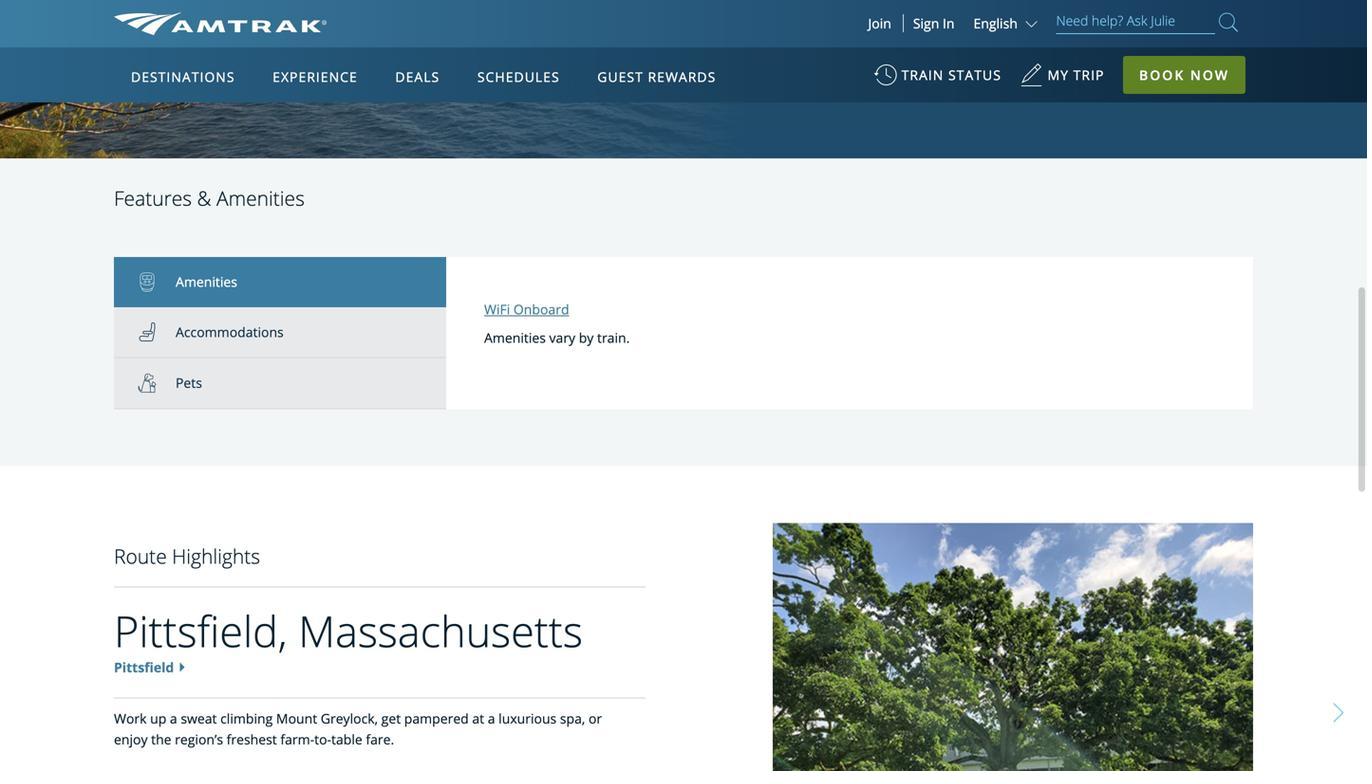 Task type: describe. For each thing, give the bounding box(es) containing it.
regions map image
[[185, 159, 640, 424]]

wifi onboard
[[484, 301, 569, 319]]

pittsfield, massachusetts pittsfield
[[114, 603, 583, 677]]

pampered
[[404, 710, 469, 728]]

pets
[[176, 374, 202, 392]]

wifi
[[484, 301, 510, 319]]

massachusetts
[[298, 603, 583, 661]]

vary
[[549, 329, 576, 347]]

amenities for amenities vary by train.
[[484, 329, 546, 347]]

schedules
[[477, 68, 560, 86]]

route
[[114, 543, 167, 570]]

sign in
[[913, 14, 955, 32]]

guest
[[598, 68, 644, 86]]

the
[[151, 731, 171, 749]]

my trip
[[1048, 66, 1105, 84]]

Please enter your search item search field
[[1056, 9, 1215, 34]]

2 a from the left
[[488, 710, 495, 728]]

experience
[[273, 68, 358, 86]]

book now button
[[1123, 56, 1246, 94]]

guest rewards
[[598, 68, 716, 86]]

pittsfield,
[[114, 603, 287, 661]]

my trip button
[[1020, 57, 1105, 103]]

train status
[[902, 66, 1002, 84]]

my
[[1048, 66, 1069, 84]]

table
[[331, 731, 363, 749]]

or
[[589, 710, 602, 728]]

deals
[[395, 68, 440, 86]]

features & amenities
[[114, 185, 305, 212]]

pictoral icon for seat image
[[138, 323, 176, 342]]

schedules link
[[470, 47, 567, 103]]

pittsfield
[[114, 659, 174, 677]]

farm-
[[280, 731, 314, 749]]

pittsfield link
[[114, 659, 174, 677]]

get
[[381, 710, 401, 728]]

greylock,
[[321, 710, 378, 728]]

guest rewards button
[[590, 50, 724, 103]]

in
[[943, 14, 955, 32]]

rewards
[[648, 68, 716, 86]]

pets button
[[114, 359, 446, 410]]

&
[[197, 185, 211, 212]]

at
[[472, 710, 484, 728]]



Task type: vqa. For each thing, say whether or not it's contained in the screenshot.
regions map image on the left of the page
yes



Task type: locate. For each thing, give the bounding box(es) containing it.
1 vertical spatial amenities
[[176, 273, 237, 291]]

experience button
[[265, 50, 365, 103]]

banner
[[0, 0, 1367, 438]]

amenities for amenities
[[176, 273, 237, 291]]

enjoy
[[114, 731, 148, 749]]

application inside banner
[[185, 159, 640, 424]]

wifi onboard link
[[484, 301, 569, 319]]

amenities button
[[114, 257, 446, 307]]

book now
[[1139, 66, 1230, 84]]

join
[[868, 14, 891, 32]]

now
[[1191, 66, 1230, 84]]

list
[[114, 257, 446, 410]]

amenities list item
[[114, 257, 446, 307]]

amenities right the &
[[216, 185, 305, 212]]

mount
[[276, 710, 317, 728]]

0 vertical spatial amenities
[[216, 185, 305, 212]]

highlights
[[172, 543, 260, 570]]

english
[[974, 14, 1018, 32]]

destinations button
[[123, 50, 243, 103]]

features
[[114, 185, 192, 212]]

amtrak image
[[114, 12, 327, 35]]

up
[[150, 710, 166, 728]]

search icon image
[[1219, 9, 1238, 35]]

fare.
[[366, 731, 394, 749]]

train status link
[[874, 57, 1002, 103]]

spa,
[[560, 710, 585, 728]]

a
[[170, 710, 177, 728], [488, 710, 495, 728]]

sign
[[913, 14, 939, 32]]

work
[[114, 710, 147, 728]]

work up a sweat climbing mount greylock, get pampered at a luxurious spa, or enjoy the region's freshest farm-to-table fare.
[[114, 710, 602, 749]]

route highlights
[[114, 543, 260, 570]]

amenities inside button
[[176, 273, 237, 291]]

climbing
[[220, 710, 273, 728]]

book
[[1139, 66, 1185, 84]]

sweat
[[181, 710, 217, 728]]

status
[[949, 66, 1002, 84]]

a right at
[[488, 710, 495, 728]]

deals button
[[388, 50, 447, 103]]

application
[[185, 159, 640, 424]]

1 a from the left
[[170, 710, 177, 728]]

0 horizontal spatial a
[[170, 710, 177, 728]]

join button
[[857, 14, 904, 32]]

trip
[[1074, 66, 1105, 84]]

banner containing join
[[0, 0, 1367, 438]]

train
[[902, 66, 944, 84]]

1 horizontal spatial a
[[488, 710, 495, 728]]

2 vertical spatial amenities
[[484, 329, 546, 347]]

freshest
[[227, 731, 277, 749]]

amenities
[[216, 185, 305, 212], [176, 273, 237, 291], [484, 329, 546, 347]]

amenities down the wifi onboard
[[484, 329, 546, 347]]

luxurious
[[499, 710, 557, 728]]

english button
[[974, 14, 1042, 32]]

region's
[[175, 731, 223, 749]]

sign in button
[[913, 14, 955, 32]]

amenities up accommodations at the top
[[176, 273, 237, 291]]

pictoral icon for pets image
[[138, 374, 176, 393]]

accommodations button
[[114, 307, 446, 359]]

pictoral icon for train image
[[138, 273, 176, 292]]

to-
[[314, 731, 331, 749]]

train.
[[597, 329, 630, 347]]

destinations
[[131, 68, 235, 86]]

by
[[579, 329, 594, 347]]

accommodations
[[176, 323, 284, 341]]

list containing amenities
[[114, 257, 446, 410]]

amenities vary by train.
[[484, 329, 630, 347]]

onboard
[[514, 301, 569, 319]]

a right up
[[170, 710, 177, 728]]



